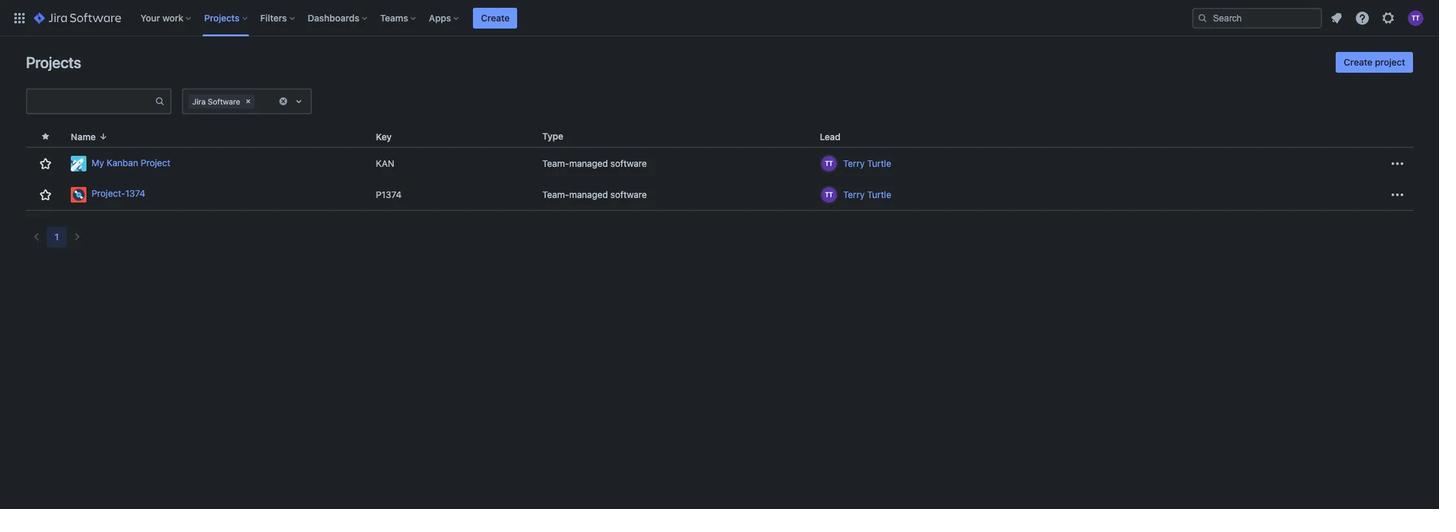 Task type: describe. For each thing, give the bounding box(es) containing it.
software for kan
[[611, 158, 647, 169]]

type
[[542, 131, 564, 142]]

work
[[162, 12, 183, 23]]

star project-1374 image
[[38, 187, 54, 202]]

terry turtle link for kan
[[843, 157, 892, 170]]

your
[[141, 12, 160, 23]]

software for p1374
[[611, 189, 647, 200]]

teams button
[[376, 7, 421, 28]]

name
[[71, 131, 96, 142]]

terry turtle link for p1374
[[843, 188, 892, 201]]

teams
[[380, 12, 408, 23]]

banner containing your work
[[0, 0, 1439, 36]]

managed for kan
[[569, 158, 608, 169]]

project-1374 link
[[71, 187, 366, 202]]

settings image
[[1381, 10, 1397, 26]]

my
[[92, 157, 104, 168]]

turtle for kan
[[867, 158, 892, 169]]

lead button
[[815, 129, 856, 144]]

apps button
[[425, 7, 464, 28]]

Search field
[[1192, 7, 1322, 28]]

1
[[55, 231, 59, 242]]

apps
[[429, 12, 451, 23]]

0 horizontal spatial projects
[[26, 53, 81, 71]]

key button
[[371, 129, 407, 144]]

terry for p1374
[[843, 189, 865, 200]]

dashboards button
[[304, 7, 372, 28]]

project
[[1375, 57, 1406, 68]]

your work
[[141, 12, 183, 23]]

project
[[141, 157, 170, 168]]

team- for kan
[[542, 158, 569, 169]]

my kanban project
[[92, 157, 170, 168]]

more image
[[1390, 156, 1406, 172]]

1374
[[125, 188, 145, 199]]

help image
[[1355, 10, 1371, 26]]

open image
[[291, 94, 307, 109]]

clear image
[[243, 96, 253, 107]]

jira
[[192, 97, 206, 106]]



Task type: locate. For each thing, give the bounding box(es) containing it.
projects inside projects dropdown button
[[204, 12, 240, 23]]

2 managed from the top
[[569, 189, 608, 200]]

1 horizontal spatial projects
[[204, 12, 240, 23]]

2 team- from the top
[[542, 189, 569, 200]]

0 vertical spatial create
[[481, 12, 510, 23]]

2 terry from the top
[[843, 189, 865, 200]]

software
[[208, 97, 240, 106]]

1 terry turtle link from the top
[[843, 157, 892, 170]]

team-managed software
[[542, 158, 647, 169], [542, 189, 647, 200]]

dashboards
[[308, 12, 359, 23]]

create inside button
[[1344, 57, 1373, 68]]

2 software from the top
[[611, 189, 647, 200]]

1 vertical spatial turtle
[[867, 189, 892, 200]]

key
[[376, 131, 392, 142]]

terry turtle for kan
[[843, 158, 892, 169]]

kanban
[[107, 157, 138, 168]]

1 software from the top
[[611, 158, 647, 169]]

1 button
[[47, 227, 67, 248]]

p1374
[[376, 189, 402, 200]]

project-1374
[[92, 188, 145, 199]]

create right apps "popup button"
[[481, 12, 510, 23]]

terry
[[843, 158, 865, 169], [843, 189, 865, 200]]

create
[[481, 12, 510, 23], [1344, 57, 1373, 68]]

clear image
[[278, 96, 289, 107]]

your profile and settings image
[[1408, 10, 1424, 26]]

primary element
[[8, 0, 1192, 36]]

team-
[[542, 158, 569, 169], [542, 189, 569, 200]]

0 vertical spatial team-
[[542, 158, 569, 169]]

0 vertical spatial software
[[611, 158, 647, 169]]

team-managed software for kan
[[542, 158, 647, 169]]

filters
[[260, 12, 287, 23]]

projects down appswitcher icon
[[26, 53, 81, 71]]

next image
[[69, 229, 85, 245]]

1 horizontal spatial create
[[1344, 57, 1373, 68]]

terry turtle for p1374
[[843, 189, 892, 200]]

0 vertical spatial terry turtle
[[843, 158, 892, 169]]

0 vertical spatial turtle
[[867, 158, 892, 169]]

None text field
[[27, 92, 155, 110], [257, 95, 260, 108], [27, 92, 155, 110], [257, 95, 260, 108]]

my kanban project link
[[71, 156, 366, 172]]

terry turtle
[[843, 158, 892, 169], [843, 189, 892, 200]]

1 managed from the top
[[569, 158, 608, 169]]

0 vertical spatial managed
[[569, 158, 608, 169]]

managed
[[569, 158, 608, 169], [569, 189, 608, 200]]

1 terry from the top
[[843, 158, 865, 169]]

create for create project
[[1344, 57, 1373, 68]]

jira software
[[192, 97, 240, 106]]

banner
[[0, 0, 1439, 36]]

turtle
[[867, 158, 892, 169], [867, 189, 892, 200]]

1 vertical spatial terry
[[843, 189, 865, 200]]

create inside button
[[481, 12, 510, 23]]

create for create
[[481, 12, 510, 23]]

kan
[[376, 158, 395, 169]]

2 team-managed software from the top
[[542, 189, 647, 200]]

1 vertical spatial software
[[611, 189, 647, 200]]

software
[[611, 158, 647, 169], [611, 189, 647, 200]]

team-managed software for p1374
[[542, 189, 647, 200]]

2 turtle from the top
[[867, 189, 892, 200]]

create project button
[[1336, 52, 1413, 73]]

project-
[[92, 188, 125, 199]]

create project
[[1344, 57, 1406, 68]]

1 vertical spatial projects
[[26, 53, 81, 71]]

2 terry turtle from the top
[[843, 189, 892, 200]]

your work button
[[137, 7, 196, 28]]

lead
[[820, 131, 841, 142]]

1 vertical spatial terry turtle
[[843, 189, 892, 200]]

2 terry turtle link from the top
[[843, 188, 892, 201]]

filters button
[[256, 7, 300, 28]]

terry for kan
[[843, 158, 865, 169]]

1 vertical spatial team-managed software
[[542, 189, 647, 200]]

0 vertical spatial terry
[[843, 158, 865, 169]]

previous image
[[29, 229, 44, 245]]

more image
[[1390, 187, 1406, 202]]

create button
[[473, 7, 518, 28]]

0 horizontal spatial create
[[481, 12, 510, 23]]

jira software image
[[34, 10, 121, 26], [34, 10, 121, 26]]

appswitcher icon image
[[12, 10, 27, 26]]

0 vertical spatial terry turtle link
[[843, 157, 892, 170]]

star my kanban project image
[[38, 156, 54, 172]]

team- for p1374
[[542, 189, 569, 200]]

1 vertical spatial terry turtle link
[[843, 188, 892, 201]]

1 terry turtle from the top
[[843, 158, 892, 169]]

create left the project
[[1344, 57, 1373, 68]]

1 team- from the top
[[542, 158, 569, 169]]

1 team-managed software from the top
[[542, 158, 647, 169]]

1 vertical spatial team-
[[542, 189, 569, 200]]

projects button
[[200, 7, 253, 28]]

1 turtle from the top
[[867, 158, 892, 169]]

name button
[[66, 129, 114, 144]]

0 vertical spatial team-managed software
[[542, 158, 647, 169]]

notifications image
[[1329, 10, 1345, 26]]

1 vertical spatial managed
[[569, 189, 608, 200]]

1 vertical spatial create
[[1344, 57, 1373, 68]]

projects right work
[[204, 12, 240, 23]]

search image
[[1198, 13, 1208, 23]]

0 vertical spatial projects
[[204, 12, 240, 23]]

terry turtle link
[[843, 157, 892, 170], [843, 188, 892, 201]]

managed for p1374
[[569, 189, 608, 200]]

turtle for p1374
[[867, 189, 892, 200]]

projects
[[204, 12, 240, 23], [26, 53, 81, 71]]



Task type: vqa. For each thing, say whether or not it's contained in the screenshot.
Issue Worklog Deleted's Assignee,
no



